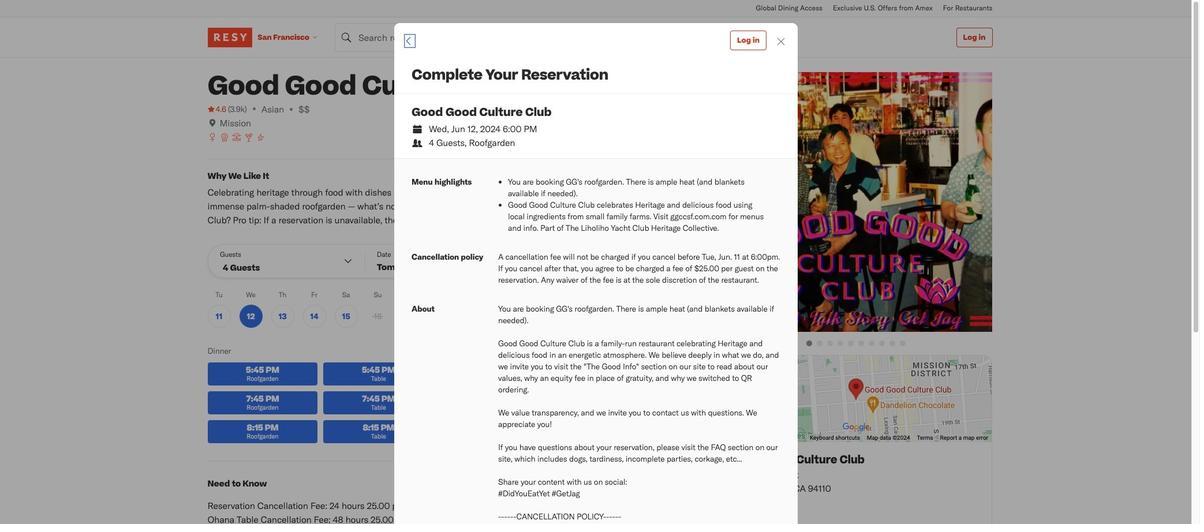 Task type: vqa. For each thing, say whether or not it's contained in the screenshot.
Search restaurants, cuisines, etc. TEXT BOX
no



Task type: describe. For each thing, give the bounding box(es) containing it.
4.6 out of 5 stars image
[[208, 103, 226, 115]]

climbing image
[[256, 133, 265, 142]]



Task type: locate. For each thing, give the bounding box(es) containing it.
book with resy element
[[394, 23, 798, 524]]



